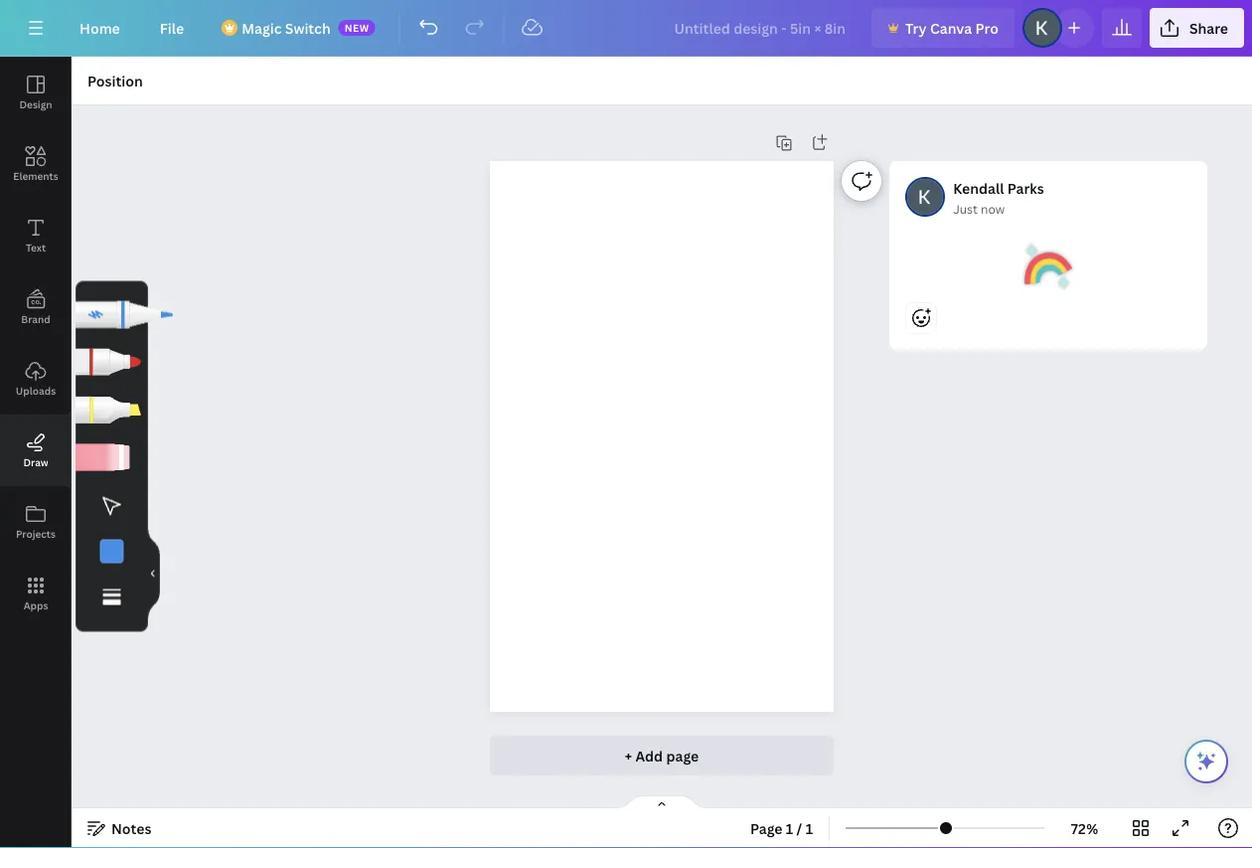 Task type: locate. For each thing, give the bounding box(es) containing it.
just
[[954, 200, 978, 217]]

parks
[[1008, 178, 1045, 197]]

/
[[797, 819, 803, 838]]

canva
[[931, 18, 973, 37]]

kendall
[[954, 178, 1005, 197]]

draw button
[[0, 415, 72, 486]]

page 1 / 1
[[751, 819, 813, 838]]

show pages image
[[614, 794, 710, 810]]

notes
[[111, 819, 152, 838]]

Design title text field
[[659, 8, 864, 48]]

kendall parks list
[[890, 161, 1216, 414]]

design
[[19, 97, 52, 111]]

home link
[[64, 8, 136, 48]]

+
[[625, 746, 633, 765]]

1 horizontal spatial 1
[[806, 819, 813, 838]]

projects button
[[0, 486, 72, 558]]

magic
[[242, 18, 282, 37]]

page
[[751, 819, 783, 838]]

main menu bar
[[0, 0, 1253, 57]]

1 right /
[[806, 819, 813, 838]]

0 horizontal spatial 1
[[786, 819, 794, 838]]

+ add page
[[625, 746, 699, 765]]

hide image
[[147, 526, 160, 621]]

brand
[[21, 312, 50, 326]]

home
[[80, 18, 120, 37]]

1 left /
[[786, 819, 794, 838]]

1
[[786, 819, 794, 838], [806, 819, 813, 838]]

magic switch
[[242, 18, 331, 37]]

2 1 from the left
[[806, 819, 813, 838]]

#2d90eb image
[[100, 540, 124, 563], [100, 540, 124, 563]]

switch
[[285, 18, 331, 37]]



Task type: describe. For each thing, give the bounding box(es) containing it.
uploads button
[[0, 343, 72, 415]]

side panel tab list
[[0, 57, 72, 629]]

kendall parks just now
[[954, 178, 1045, 217]]

share button
[[1150, 8, 1245, 48]]

apps
[[23, 599, 48, 612]]

now
[[981, 200, 1005, 217]]

try
[[906, 18, 927, 37]]

position
[[88, 71, 143, 90]]

draw
[[23, 455, 48, 469]]

apps button
[[0, 558, 72, 629]]

elements button
[[0, 128, 72, 200]]

try canva pro button
[[872, 8, 1015, 48]]

projects
[[16, 527, 56, 540]]

add
[[636, 746, 663, 765]]

canva assistant image
[[1195, 750, 1219, 774]]

try canva pro
[[906, 18, 999, 37]]

share
[[1190, 18, 1229, 37]]

uploads
[[16, 384, 56, 397]]

new
[[345, 21, 370, 34]]

position button
[[80, 65, 151, 96]]

+ add page button
[[490, 736, 834, 776]]

notes button
[[80, 812, 160, 844]]

expressing gratitude image
[[1025, 243, 1073, 290]]

72%
[[1072, 819, 1099, 838]]

text
[[26, 241, 46, 254]]

text button
[[0, 200, 72, 271]]

72% button
[[1053, 812, 1118, 844]]

file
[[160, 18, 184, 37]]

1 1 from the left
[[786, 819, 794, 838]]

elements
[[13, 169, 58, 182]]

brand button
[[0, 271, 72, 343]]

design button
[[0, 57, 72, 128]]

page
[[667, 746, 699, 765]]

pro
[[976, 18, 999, 37]]

file button
[[144, 8, 200, 48]]



Task type: vqa. For each thing, say whether or not it's contained in the screenshot.
Folders
no



